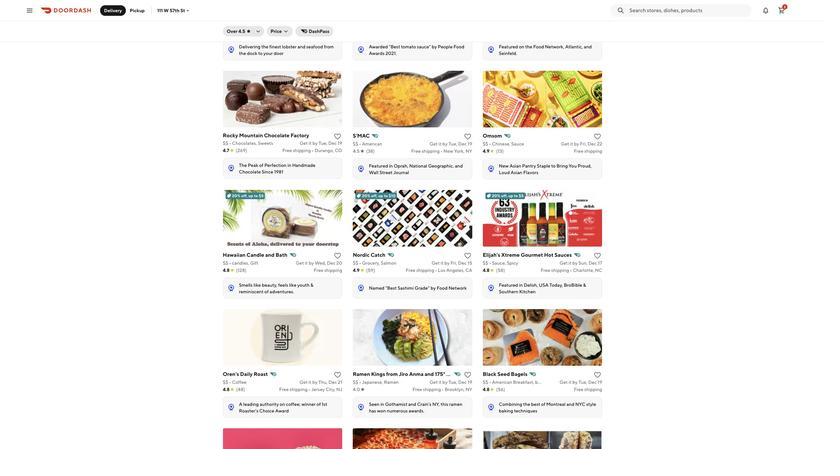 Task type: locate. For each thing, give the bounding box(es) containing it.
fri, for omsom
[[580, 141, 587, 147]]

dec left 22
[[588, 141, 596, 147]]

dec down click to add this store to your saved list image
[[328, 22, 337, 27]]

it
[[309, 22, 312, 27], [309, 141, 312, 146], [439, 141, 442, 147], [570, 141, 573, 147], [305, 261, 308, 266], [441, 261, 444, 266], [569, 261, 571, 266], [308, 380, 311, 385], [439, 380, 442, 385], [569, 380, 571, 385]]

it left "wed,"
[[305, 261, 308, 266]]

get for black seed bagels
[[560, 380, 568, 385]]

free shipping up style on the bottom right of the page
[[574, 387, 602, 392]]

american up (56)
[[492, 380, 512, 385]]

ramen
[[449, 402, 462, 407]]

0 horizontal spatial chocolate
[[239, 169, 261, 175]]

you
[[569, 163, 577, 169]]

111 w 57th st
[[157, 8, 185, 13]]

0 vertical spatial ny
[[466, 149, 472, 154]]

get it by tue, dec 19 up durango,
[[300, 141, 342, 146]]

it up 'free shipping • brooklyn, ny'
[[439, 380, 442, 385]]

111
[[157, 8, 163, 13]]

and right lobster
[[297, 44, 305, 49]]

• up 4.0
[[359, 380, 361, 385]]

0 vertical spatial featured
[[499, 44, 518, 49]]

featured inside featured in oprah, national geographic, and wall street journal
[[369, 163, 388, 169]]

of inside smells like beauty, feels like youth & reminiscent of adventures.
[[264, 289, 269, 294]]

21
[[338, 380, 342, 385]]

$$ down the black
[[483, 380, 488, 385]]

american
[[362, 141, 382, 147], [492, 380, 512, 385]]

by up "nyc"
[[572, 380, 578, 385]]

&
[[310, 283, 313, 288], [583, 283, 586, 288]]

shipping for hawaiian candle and bath
[[324, 268, 342, 273]]

named "best sashimi grade" by food network
[[369, 286, 467, 291]]

dec left 17
[[589, 261, 597, 266]]

on
[[519, 44, 524, 49], [280, 402, 285, 407]]

featured
[[499, 44, 518, 49], [369, 163, 388, 169], [499, 283, 518, 288]]

1 horizontal spatial food
[[454, 44, 464, 49]]

0 horizontal spatial &
[[310, 283, 313, 288]]

in inside featured in delish, usa today, brobible & southern kitchen
[[519, 283, 523, 288]]

japanese,
[[362, 380, 383, 385]]

0 vertical spatial new
[[443, 149, 453, 154]]

1 horizontal spatial like
[[289, 283, 296, 288]]

1 vertical spatial 4.9
[[353, 268, 360, 273]]

2 horizontal spatial food
[[533, 44, 544, 49]]

by for new asian pantry staple to bring you proud, loud asian flavors
[[574, 141, 579, 147]]

combining
[[499, 402, 522, 407]]

1 & from the left
[[310, 283, 313, 288]]

shipping left los
[[416, 268, 434, 273]]

1 horizontal spatial &
[[583, 283, 586, 288]]

1 horizontal spatial 4.9
[[483, 149, 490, 154]]

$$ for nordic catch
[[353, 261, 358, 266]]

free shipping • new york, ny
[[411, 149, 472, 154]]

free shipping for omsom
[[574, 149, 602, 154]]

shipping up geographic,
[[422, 149, 440, 154]]

your
[[263, 51, 273, 56]]

0 horizontal spatial ramen
[[353, 371, 370, 377]]

1 horizontal spatial american
[[492, 380, 512, 385]]

on inside "featured on the food network, atlantic, and seinfeld."
[[519, 44, 524, 49]]

15
[[468, 261, 472, 266]]

0 horizontal spatial like
[[254, 283, 261, 288]]

1 vertical spatial 4.5
[[353, 149, 360, 154]]

in up won
[[380, 402, 384, 407]]

$$ for elijah's xtreme gourmet hot sauces
[[483, 261, 488, 266]]

free shipping • portland, me
[[283, 29, 342, 35]]

get down the 175°
[[430, 380, 438, 385]]

1 vertical spatial from
[[386, 371, 398, 377]]

tue, for ramen kings from jiro anma and 175° deno
[[449, 380, 457, 385]]

in inside featured in oprah, national geographic, and wall street journal
[[389, 163, 393, 169]]

food
[[454, 44, 464, 49], [533, 44, 544, 49], [437, 286, 448, 291]]

tue, up york,
[[449, 141, 457, 147]]

click to add this store to your saved list image for ramen kings from jiro anma and 175° deno
[[464, 371, 472, 379]]

0 horizontal spatial new
[[443, 149, 453, 154]]

the up 'techniques'
[[523, 402, 530, 407]]

$$ down elijah's
[[483, 261, 488, 266]]

0 horizontal spatial fri,
[[451, 261, 457, 266]]

new inside 'new asian pantry staple to bring you proud, loud asian flavors'
[[499, 163, 509, 169]]

like right feels
[[289, 283, 296, 288]]

4.8 left (56)
[[483, 387, 490, 392]]

get it by wed, dec 20
[[296, 261, 342, 266]]

reminiscent
[[239, 289, 264, 294]]

19 for ramen kings from jiro anma and 175° deno
[[468, 380, 472, 385]]

by for the peak of perfection in handmade chocolate since 1981
[[312, 141, 318, 146]]

by for combining the best of montreal and nyc style baking techniques
[[572, 380, 578, 385]]

handmade
[[292, 163, 315, 168]]

delish,
[[524, 283, 538, 288]]

by right sauce"
[[432, 44, 437, 49]]

get it by thu, dec 21
[[299, 380, 342, 385]]

food left 'network'
[[437, 286, 448, 291]]

get for nordic catch
[[432, 261, 440, 266]]

free shipping • durango, co
[[282, 148, 342, 153]]

1 vertical spatial ny
[[466, 387, 472, 392]]

free for black seed bagels
[[574, 387, 583, 392]]

ny right brooklyn,
[[466, 387, 472, 392]]

shipping up style on the bottom right of the page
[[584, 387, 602, 392]]

click to add this store to your saved list image
[[334, 13, 342, 21]]

get for ramen kings from jiro anma and 175° deno
[[430, 380, 438, 385]]

& inside smells like beauty, feels like youth & reminiscent of adventures.
[[310, 283, 313, 288]]

$$ for oren's daily roast
[[223, 380, 228, 385]]

4.8 left (128)
[[223, 268, 230, 273]]

4.8 left (126) on the left of the page
[[223, 29, 230, 35]]

seed
[[497, 371, 510, 377]]

since
[[262, 169, 273, 175]]

1 horizontal spatial chocolate
[[264, 132, 289, 139]]

click to add this store to your saved list image
[[464, 13, 472, 21], [594, 13, 602, 21], [334, 133, 342, 141], [464, 133, 472, 141], [594, 133, 602, 141], [334, 252, 342, 260], [464, 252, 472, 260], [594, 252, 602, 260], [334, 371, 342, 379], [464, 371, 472, 379], [594, 371, 602, 379]]

0 vertical spatial chocolate
[[264, 132, 289, 139]]

chocolate up sweets
[[264, 132, 289, 139]]

smells like beauty, feels like youth & reminiscent of adventures.
[[239, 283, 313, 294]]

1st
[[322, 402, 327, 407]]

175°
[[435, 371, 445, 377]]

• down 'nordic'
[[359, 261, 361, 266]]

food inside "featured on the food network, atlantic, and seinfeld."
[[533, 44, 544, 49]]

0 vertical spatial free shipping
[[574, 149, 602, 154]]

0 horizontal spatial to
[[258, 51, 263, 56]]

ny right york,
[[466, 149, 472, 154]]

4.8 for oren's daily roast
[[223, 387, 230, 392]]

like up reminiscent
[[254, 283, 261, 288]]

it up 'free shipping • new york, ny'
[[439, 141, 442, 147]]

tomato
[[401, 44, 416, 49]]

$$
[[223, 22, 228, 27], [223, 141, 228, 146], [353, 141, 358, 147], [483, 141, 488, 147], [223, 261, 228, 266], [353, 261, 358, 266], [483, 261, 488, 266], [223, 380, 228, 385], [353, 380, 358, 385], [483, 380, 488, 385]]

tue, up "nyc"
[[578, 380, 587, 385]]

$$ for s'mac
[[353, 141, 358, 147]]

3 items, open order cart image
[[778, 6, 786, 14]]

featured up southern
[[499, 283, 518, 288]]

new up the loud
[[499, 163, 509, 169]]

1 horizontal spatial to
[[551, 163, 556, 169]]

0 horizontal spatial 4.9
[[353, 268, 360, 273]]

& for hawaiian candle and bath
[[310, 283, 313, 288]]

adventures.
[[270, 289, 294, 294]]

shipping down 20
[[324, 268, 342, 273]]

open menu image
[[26, 6, 34, 14]]

and inside "featured on the food network, atlantic, and seinfeld."
[[584, 44, 592, 49]]

to left your
[[258, 51, 263, 56]]

notification bell image
[[762, 6, 770, 14]]

111 w 57th st button
[[157, 8, 190, 13]]

it for elijah's xtreme gourmet hot sauces
[[569, 261, 571, 266]]

black seed bagels
[[483, 371, 527, 377]]

in
[[287, 163, 291, 168], [389, 163, 393, 169], [519, 283, 523, 288], [380, 402, 384, 407]]

1 horizontal spatial ramen
[[384, 380, 399, 385]]

price button
[[267, 26, 293, 37]]

by left "wed,"
[[309, 261, 314, 266]]

shipping for ramen kings from jiro anma and 175° deno
[[423, 387, 441, 392]]

1 vertical spatial asian
[[511, 170, 522, 175]]

get left "wed,"
[[296, 261, 304, 266]]

in inside the peak of perfection in handmade chocolate since 1981
[[287, 163, 291, 168]]

the inside 'combining the best of montreal and nyc style baking techniques'
[[523, 402, 530, 407]]

it right 'breakfast'
[[569, 380, 571, 385]]

by up los
[[444, 261, 450, 266]]

0 vertical spatial asian
[[510, 163, 521, 169]]

2 vertical spatial free shipping
[[574, 387, 602, 392]]

crain's
[[417, 402, 431, 407]]

nordic
[[353, 252, 370, 258]]

$$ up 4.0
[[353, 380, 358, 385]]

to left bring
[[551, 163, 556, 169]]

1 horizontal spatial on
[[519, 44, 524, 49]]

0 horizontal spatial from
[[324, 44, 334, 49]]

in for s'mac
[[389, 163, 393, 169]]

to inside delivering the finest lobster and seafood from the dock to your door
[[258, 51, 263, 56]]

beauty,
[[262, 283, 277, 288]]

delivering the finest lobster and seafood from the dock to your door
[[239, 44, 334, 56]]

in up kitchen at right
[[519, 283, 523, 288]]

free for nordic catch
[[406, 268, 415, 273]]

dec for black seed bagels
[[588, 380, 597, 385]]

shipping up ny,
[[423, 387, 441, 392]]

dec up style on the bottom right of the page
[[588, 380, 597, 385]]

award
[[275, 408, 289, 414]]

2 & from the left
[[583, 283, 586, 288]]

2 like from the left
[[289, 283, 296, 288]]

national
[[409, 163, 427, 169]]

0 vertical spatial on
[[519, 44, 524, 49]]

free shipping for black seed bagels
[[574, 387, 602, 392]]

by for named "best sashimi grade" by food network
[[444, 261, 450, 266]]

of down beauty,
[[264, 289, 269, 294]]

in inside seen in gothamist and crain's ny, this ramen has won numerous awards.
[[380, 402, 384, 407]]

the left network, at the top right of the page
[[525, 44, 532, 49]]

1 vertical spatial to
[[551, 163, 556, 169]]

thu,
[[318, 380, 328, 385]]

the inside "featured on the food network, atlantic, and seinfeld."
[[525, 44, 532, 49]]

seen
[[369, 402, 379, 407]]

new left york,
[[443, 149, 453, 154]]

$$ down s'mac
[[353, 141, 358, 147]]

featured inside featured in delish, usa today, brobible & southern kitchen
[[499, 283, 518, 288]]

and inside delivering the finest lobster and seafood from the dock to your door
[[297, 44, 305, 49]]

this
[[441, 402, 448, 407]]

dec up brooklyn,
[[458, 380, 467, 385]]

shipping down 22
[[584, 149, 602, 154]]

free up the coffee;
[[279, 387, 289, 392]]

22
[[597, 141, 602, 147]]

2 vertical spatial featured
[[499, 283, 518, 288]]

of right peak
[[259, 163, 263, 168]]

get down sauces
[[560, 261, 568, 266]]

$$ down omsom
[[483, 141, 488, 147]]

angeles,
[[446, 268, 464, 273]]

by up free shipping • durango, co
[[312, 141, 318, 146]]

1 vertical spatial american
[[492, 380, 512, 385]]

get it by tue, dec 19 for ramen kings from jiro anma and 175° deno
[[430, 380, 472, 385]]

dec up york,
[[458, 141, 467, 147]]

0 vertical spatial american
[[362, 141, 382, 147]]

free shipping • brooklyn, ny
[[412, 387, 472, 392]]

0 vertical spatial 4.5
[[238, 29, 245, 34]]

• left durango,
[[312, 148, 314, 153]]

0 vertical spatial to
[[258, 51, 263, 56]]

in for ramen kings from jiro anma and 175° deno
[[380, 402, 384, 407]]

atlantic,
[[565, 44, 583, 49]]

ny
[[466, 149, 472, 154], [466, 387, 472, 392]]

1 vertical spatial new
[[499, 163, 509, 169]]

get for hawaiian candle and bath
[[296, 261, 304, 266]]

jersey
[[311, 387, 325, 392]]

dec left 20
[[327, 261, 335, 266]]

by up the free shipping • charlotte, nc on the bottom
[[572, 261, 578, 266]]

oren's daily roast
[[223, 371, 268, 377]]

free up "nyc"
[[574, 387, 583, 392]]

0 horizontal spatial on
[[280, 402, 285, 407]]

1 vertical spatial on
[[280, 402, 285, 407]]

$$ for omsom
[[483, 141, 488, 147]]

lobster
[[232, 22, 248, 27]]

featured for elijah's xtreme gourmet hot sauces
[[499, 283, 518, 288]]

1 vertical spatial chocolate
[[239, 169, 261, 175]]

network,
[[545, 44, 564, 49]]

4.8 down $$ • coffee at the bottom left of the page
[[223, 387, 230, 392]]

get it by tue, dec 19 for black seed bagels
[[560, 380, 602, 385]]

asian
[[510, 163, 521, 169], [511, 170, 522, 175]]

asian up the loud
[[510, 163, 521, 169]]

4.5 down $$ • american
[[353, 149, 360, 154]]

1 vertical spatial fri,
[[451, 261, 457, 266]]

leading
[[243, 402, 259, 407]]

grocery,
[[362, 261, 380, 266]]

free shipping • charlotte, nc
[[541, 268, 602, 273]]

1 horizontal spatial from
[[386, 371, 398, 377]]

0 horizontal spatial american
[[362, 141, 382, 147]]

0 vertical spatial fri,
[[580, 141, 587, 147]]

0 vertical spatial 4.9
[[483, 149, 490, 154]]

4.8 for hawaiian candle and bath
[[223, 268, 230, 273]]

of left 1st
[[317, 402, 321, 407]]

by up dashpass
[[312, 22, 318, 27]]

to
[[258, 51, 263, 56], [551, 163, 556, 169]]

click to add this store to your saved list image for omsom
[[594, 133, 602, 141]]

$$ for black seed bagels
[[483, 380, 488, 385]]

by for seen in gothamist and crain's ny, this ramen has won numerous awards.
[[442, 380, 448, 385]]

peak
[[248, 163, 258, 168]]

free shipping for hawaiian candle and bath
[[314, 268, 342, 273]]

dec up co
[[328, 141, 337, 146]]

shipping for s'mac
[[422, 149, 440, 154]]

kings
[[371, 371, 385, 377]]

$$ down 'nordic'
[[353, 261, 358, 266]]

and inside 'combining the best of montreal and nyc style baking techniques'
[[566, 402, 574, 407]]

mountain
[[239, 132, 263, 139]]

by inside awarded "best tomato sauce" by people food awards 2021.
[[432, 44, 437, 49]]

0 vertical spatial from
[[324, 44, 334, 49]]

$$ • chocolates, sweets
[[223, 141, 273, 146]]

by up you
[[574, 141, 579, 147]]

4.8
[[223, 29, 230, 35], [223, 268, 230, 273], [483, 268, 490, 273], [223, 387, 230, 392], [483, 387, 490, 392]]

17
[[598, 261, 602, 266]]

by right grade"
[[431, 286, 436, 291]]

it for oren's daily roast
[[308, 380, 311, 385]]

free shipping down "wed,"
[[314, 268, 342, 273]]

dashpass button
[[296, 26, 333, 37]]

it for omsom
[[570, 141, 573, 147]]

2 ny from the top
[[466, 387, 472, 392]]

$$ • sauce, spicy
[[483, 261, 518, 266]]

Store search: begin typing to search for stores available on DoorDash text field
[[629, 7, 747, 14]]

it up the free shipping • charlotte, nc on the bottom
[[569, 261, 571, 266]]

1 vertical spatial featured
[[369, 163, 388, 169]]

fri, left 22
[[580, 141, 587, 147]]

tue, for s'mac
[[449, 141, 457, 147]]

in up street
[[389, 163, 393, 169]]

0 horizontal spatial 4.5
[[238, 29, 245, 34]]

19 for s'mac
[[468, 141, 472, 147]]

tue,
[[319, 22, 327, 27], [319, 141, 327, 146], [449, 141, 457, 147], [449, 380, 457, 385], [578, 380, 587, 385]]

$$ • american breakfast, breakfast
[[483, 380, 555, 385]]

1 horizontal spatial fri,
[[580, 141, 587, 147]]

seafood
[[306, 44, 323, 49]]

dec left 21
[[328, 380, 337, 385]]

1 horizontal spatial new
[[499, 163, 509, 169]]

best
[[531, 402, 540, 407]]

by for smells like beauty, feels like youth & reminiscent of adventures.
[[309, 261, 314, 266]]

get up free shipping • jersey city, nj
[[299, 380, 308, 385]]

• down the black
[[489, 380, 491, 385]]

on inside 'a leading authority on coffee; winner of 1st roaster's choice award'
[[280, 402, 285, 407]]

in right perfection
[[287, 163, 291, 168]]

shipping up the coffee;
[[290, 387, 308, 392]]

get it by tue, dec 19 up "nyc"
[[560, 380, 602, 385]]

free up usa
[[541, 268, 550, 273]]

by for featured in oprah, national geographic, and wall street journal
[[442, 141, 448, 147]]

get up bring
[[561, 141, 569, 147]]

dec left '15'
[[458, 261, 467, 266]]

get it by tue, dec 19 up brooklyn,
[[430, 380, 472, 385]]

free shipping • jersey city, nj
[[279, 387, 342, 392]]

ramen down kings
[[384, 380, 399, 385]]

fri,
[[580, 141, 587, 147], [451, 261, 457, 266]]

usa
[[539, 283, 549, 288]]

1 vertical spatial free shipping
[[314, 268, 342, 273]]

& inside featured in delish, usa today, brobible & southern kitchen
[[583, 283, 586, 288]]

& right youth
[[310, 283, 313, 288]]

free for ramen kings from jiro anma and 175° deno
[[412, 387, 422, 392]]

sauce,
[[492, 261, 506, 266]]

it up free shipping • durango, co
[[309, 141, 312, 146]]

bath
[[276, 252, 287, 258]]

york,
[[454, 149, 465, 154]]

get up 'free shipping • new york, ny'
[[430, 141, 438, 147]]

brobible
[[564, 283, 582, 288]]

click to add this store to your saved list image for nordic catch
[[464, 252, 472, 260]]



Task type: vqa. For each thing, say whether or not it's contained in the screenshot.


Task type: describe. For each thing, give the bounding box(es) containing it.
0 horizontal spatial food
[[437, 286, 448, 291]]

breakfast
[[535, 380, 555, 385]]

click to add this store to your saved list image for hawaiian candle and bath
[[334, 252, 342, 260]]

featured in delish, usa today, brobible & southern kitchen
[[499, 283, 586, 294]]

get it by fri, dec 15
[[432, 261, 472, 266]]

catch
[[371, 252, 385, 258]]

get for oren's daily roast
[[299, 380, 308, 385]]

perfection
[[264, 163, 287, 168]]

tue, up durango,
[[319, 141, 327, 146]]

$$ for ramen kings from jiro anma and 175° deno
[[353, 380, 358, 385]]

• down s'mac
[[359, 141, 361, 147]]

• up over
[[229, 22, 231, 27]]

get down factory
[[300, 141, 308, 146]]

nordic catch
[[353, 252, 385, 258]]

spicy
[[507, 261, 518, 266]]

dec for ramen kings from jiro anma and 175° deno
[[458, 380, 467, 385]]

los
[[438, 268, 445, 273]]

get for s'mac
[[430, 141, 438, 147]]

"best
[[389, 44, 400, 49]]

seafood
[[261, 22, 279, 27]]

free for omsom
[[574, 149, 583, 154]]

today,
[[549, 283, 563, 288]]

4.8 for black seed bagels
[[483, 387, 490, 392]]

lobster
[[282, 44, 297, 49]]

$$ • lobster rolls, seafood
[[223, 22, 279, 27]]

dec for omsom
[[588, 141, 596, 147]]

click to add this store to your saved list image for s'mac
[[464, 133, 472, 141]]

coffee
[[232, 380, 247, 385]]

(59)
[[366, 268, 375, 273]]

gift
[[250, 261, 258, 266]]

shipping for black seed bagels
[[584, 387, 602, 392]]

• down elijah's
[[489, 261, 491, 266]]

the up your
[[261, 44, 268, 49]]

click to add this store to your saved list image for oren's daily roast
[[334, 371, 342, 379]]

dock
[[247, 51, 257, 56]]

and left the 175°
[[425, 371, 434, 377]]

of inside 'combining the best of montreal and nyc style baking techniques'
[[541, 402, 545, 407]]

• down get it by sun, dec 17
[[570, 268, 572, 273]]

4.5 inside over 4.5 button
[[238, 29, 245, 34]]

portland,
[[315, 29, 334, 35]]

hawaiian
[[223, 252, 245, 258]]

techniques
[[514, 408, 537, 414]]

$$ • candles, gift
[[223, 261, 258, 266]]

$$ • chinese, sauce
[[483, 141, 524, 147]]

numerous
[[387, 408, 408, 414]]

get for elijah's xtreme gourmet hot sauces
[[560, 261, 568, 266]]

(269)
[[236, 148, 247, 153]]

57th
[[170, 8, 180, 13]]

nj
[[336, 387, 342, 392]]

by for delivering the finest lobster and seafood from the dock to your door
[[312, 22, 318, 27]]

breakfast,
[[513, 380, 534, 385]]

the peak of perfection in handmade chocolate since 1981
[[239, 163, 315, 175]]

of inside 'a leading authority on coffee; winner of 1st roaster's choice award'
[[317, 402, 321, 407]]

• left brooklyn,
[[442, 387, 444, 392]]

it for hawaiian candle and bath
[[305, 261, 308, 266]]

• left jersey
[[308, 387, 310, 392]]

• up geographic,
[[441, 149, 442, 154]]

get up free shipping • portland, me
[[300, 22, 308, 27]]

shipping up seafood
[[293, 29, 311, 35]]

and inside seen in gothamist and crain's ny, this ramen has won numerous awards.
[[408, 402, 416, 407]]

in for elijah's xtreme gourmet hot sauces
[[519, 283, 523, 288]]

4.8 for elijah's xtreme gourmet hot sauces
[[483, 268, 490, 273]]

southern
[[499, 289, 518, 294]]

1 like from the left
[[254, 283, 261, 288]]

"best
[[385, 286, 397, 291]]

featured for s'mac
[[369, 163, 388, 169]]

0 vertical spatial ramen
[[353, 371, 370, 377]]

the left the dock
[[239, 51, 246, 56]]

featured on the food network, atlantic, and seinfeld.
[[499, 44, 592, 56]]

wall
[[369, 170, 379, 175]]

named
[[369, 286, 384, 291]]

• left portland,
[[312, 29, 314, 35]]

bagels
[[511, 371, 527, 377]]

$$ • grocery, salmon
[[353, 261, 396, 266]]

sauce"
[[417, 44, 431, 49]]

free for s'mac
[[411, 149, 421, 154]]

over 4.5 button
[[223, 26, 264, 37]]

sauces
[[555, 252, 572, 258]]

from inside delivering the finest lobster and seafood from the dock to your door
[[324, 44, 334, 49]]

winner
[[301, 402, 316, 407]]

$$ up over
[[223, 22, 228, 27]]

of inside the peak of perfection in handmade chocolate since 1981
[[259, 163, 263, 168]]

it for nordic catch
[[441, 261, 444, 266]]

$$ • american
[[353, 141, 382, 147]]

(126)
[[236, 29, 247, 35]]

wed,
[[315, 261, 326, 266]]

deno
[[446, 371, 462, 377]]

it for ramen kings from jiro anma and 175° deno
[[439, 380, 442, 385]]

dec for nordic catch
[[458, 261, 467, 266]]

tue, up portland,
[[319, 22, 327, 27]]

bring
[[556, 163, 568, 169]]

it up free shipping • portland, me
[[309, 22, 312, 27]]

(13)
[[496, 149, 504, 154]]

to inside 'new asian pantry staple to bring you proud, loud asian flavors'
[[551, 163, 556, 169]]

get it by tue, dec 19 up dashpass
[[300, 22, 342, 27]]

shipping for nordic catch
[[416, 268, 434, 273]]

and left bath
[[265, 252, 275, 258]]

click to add this store to your saved list image for black seed bagels
[[594, 371, 602, 379]]

durango,
[[315, 148, 334, 153]]

american for s'mac
[[362, 141, 382, 147]]

it for s'mac
[[439, 141, 442, 147]]

1 vertical spatial ramen
[[384, 380, 399, 385]]

(56)
[[496, 387, 505, 392]]

food inside awarded "best tomato sauce" by people food awards 2021.
[[454, 44, 464, 49]]

(48)
[[236, 387, 245, 392]]

• down hawaiian
[[229, 261, 231, 266]]

shipping for oren's daily roast
[[290, 387, 308, 392]]

candles,
[[232, 261, 249, 266]]

19 for black seed bagels
[[598, 380, 602, 385]]

ca
[[465, 268, 472, 273]]

free for hawaiian candle and bath
[[314, 268, 323, 273]]

it for black seed bagels
[[569, 380, 571, 385]]

free for elijah's xtreme gourmet hot sauces
[[541, 268, 550, 273]]

4.9 for nordic catch
[[353, 268, 360, 273]]

• left los
[[435, 268, 437, 273]]

kitchen
[[519, 289, 536, 294]]

1 horizontal spatial 4.5
[[353, 149, 360, 154]]

delivery
[[104, 8, 122, 13]]

& for elijah's xtreme gourmet hot sauces
[[583, 283, 586, 288]]

click to add this store to your saved list image for elijah's xtreme gourmet hot sauces
[[594, 252, 602, 260]]

smells
[[239, 283, 253, 288]]

flavors
[[523, 170, 538, 175]]

rolls,
[[249, 22, 260, 27]]

s'mac
[[353, 133, 370, 139]]

free for oren's daily roast
[[279, 387, 289, 392]]

a leading authority on coffee; winner of 1st roaster's choice award
[[239, 402, 327, 414]]

and inside featured in oprah, national geographic, and wall street journal
[[455, 163, 463, 169]]

dec for hawaiian candle and bath
[[327, 261, 335, 266]]

get it by tue, dec 19 for s'mac
[[430, 141, 472, 147]]

by for featured in delish, usa today, brobible & southern kitchen
[[572, 261, 578, 266]]

20
[[336, 261, 342, 266]]

coffee;
[[286, 402, 301, 407]]

1 ny from the top
[[466, 149, 472, 154]]

featured in oprah, national geographic, and wall street journal
[[369, 163, 463, 175]]

by for a leading authority on coffee; winner of 1st roaster's choice award
[[312, 380, 317, 385]]

4.9 for omsom
[[483, 149, 490, 154]]

rocky mountain chocolate factory
[[223, 132, 309, 139]]

$$ for hawaiian candle and bath
[[223, 261, 228, 266]]

chocolate inside the peak of perfection in handmade chocolate since 1981
[[239, 169, 261, 175]]

montreal
[[546, 402, 566, 407]]

authority
[[260, 402, 279, 407]]

shipping for omsom
[[584, 149, 602, 154]]

black
[[483, 371, 496, 377]]

dec for elijah's xtreme gourmet hot sauces
[[589, 261, 597, 266]]

brooklyn,
[[445, 387, 465, 392]]

free right "price"
[[283, 29, 292, 35]]

dec for oren's daily roast
[[328, 380, 337, 385]]

seinfeld.
[[499, 51, 517, 56]]

get for omsom
[[561, 141, 569, 147]]

• down oren's
[[229, 380, 231, 385]]

dec for s'mac
[[458, 141, 467, 147]]

• down rocky
[[229, 141, 231, 146]]

fri, for nordic catch
[[451, 261, 457, 266]]

shipping for elijah's xtreme gourmet hot sauces
[[551, 268, 569, 273]]

featured inside "featured on the food network, atlantic, and seinfeld."
[[499, 44, 518, 49]]

xtreme
[[501, 252, 520, 258]]

• down omsom
[[489, 141, 491, 147]]

chocolates,
[[232, 141, 257, 146]]

the
[[239, 163, 247, 168]]

$$ up 4.7
[[223, 141, 228, 146]]

tue, for black seed bagels
[[578, 380, 587, 385]]

network
[[448, 286, 467, 291]]

factory
[[291, 132, 309, 139]]

seen in gothamist and crain's ny, this ramen has won numerous awards.
[[369, 402, 462, 414]]

free up perfection
[[282, 148, 292, 153]]

american for black seed bagels
[[492, 380, 512, 385]]

delivery button
[[100, 5, 126, 16]]

shipping up the handmade
[[293, 148, 311, 153]]

elijah's
[[483, 252, 500, 258]]

youth
[[297, 283, 310, 288]]

hawaiian candle and bath
[[223, 252, 287, 258]]

roaster's
[[239, 408, 258, 414]]



